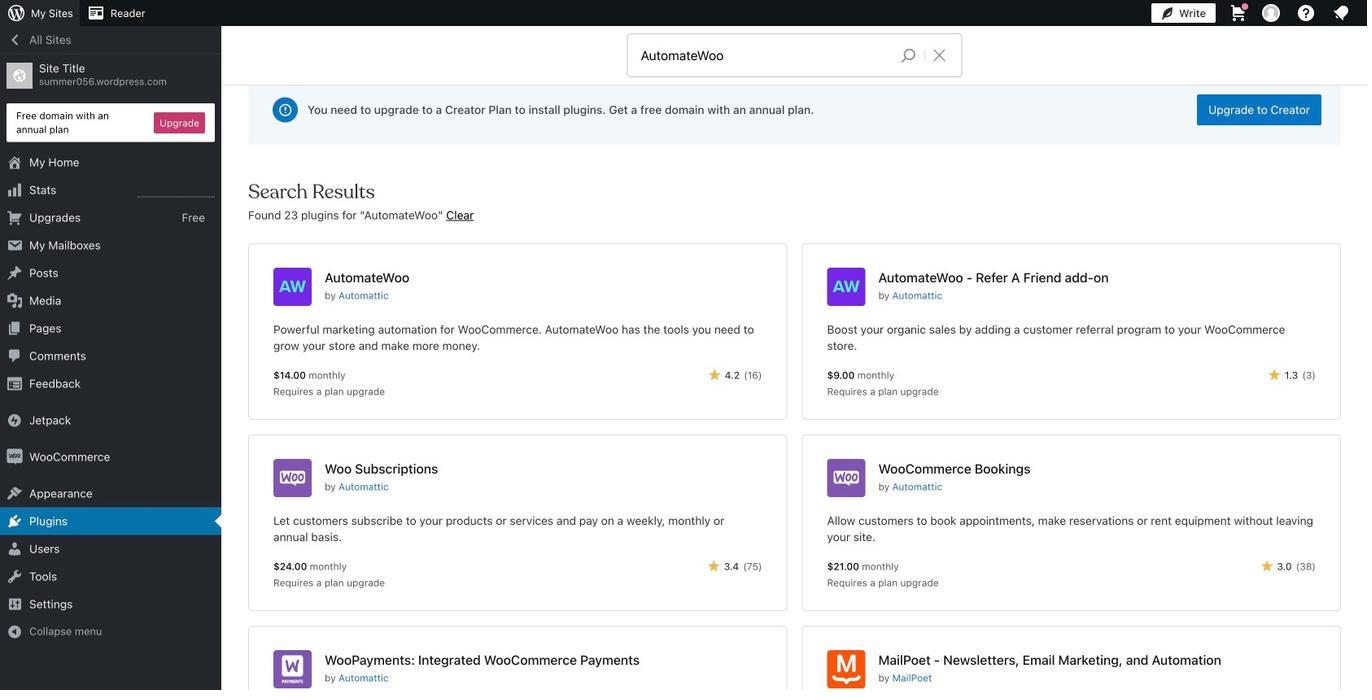 Task type: describe. For each thing, give the bounding box(es) containing it.
my shopping cart image
[[1229, 3, 1249, 23]]

1 list item from the top
[[1360, 159, 1368, 236]]

help image
[[1297, 3, 1316, 23]]

highest hourly views 0 image
[[138, 187, 215, 197]]

2 list item from the top
[[1360, 236, 1368, 296]]

open search image
[[889, 44, 929, 67]]



Task type: vqa. For each thing, say whether or not it's contained in the screenshot.
the bottom img
yes



Task type: locate. For each thing, give the bounding box(es) containing it.
manage your notifications image
[[1332, 3, 1351, 23]]

2 img image from the top
[[7, 449, 23, 465]]

Search search field
[[641, 34, 889, 77]]

None search field
[[628, 34, 962, 77]]

close search image
[[919, 46, 960, 65]]

plugin icon image
[[274, 268, 312, 306], [827, 268, 866, 306], [274, 459, 312, 497], [827, 459, 866, 497], [274, 650, 312, 689], [827, 650, 866, 689]]

1 vertical spatial img image
[[7, 449, 23, 465]]

my profile image
[[1263, 4, 1280, 22]]

0 vertical spatial img image
[[7, 412, 23, 429]]

img image
[[7, 412, 23, 429], [7, 449, 23, 465]]

1 img image from the top
[[7, 412, 23, 429]]

list item
[[1360, 159, 1368, 236], [1360, 236, 1368, 296]]



